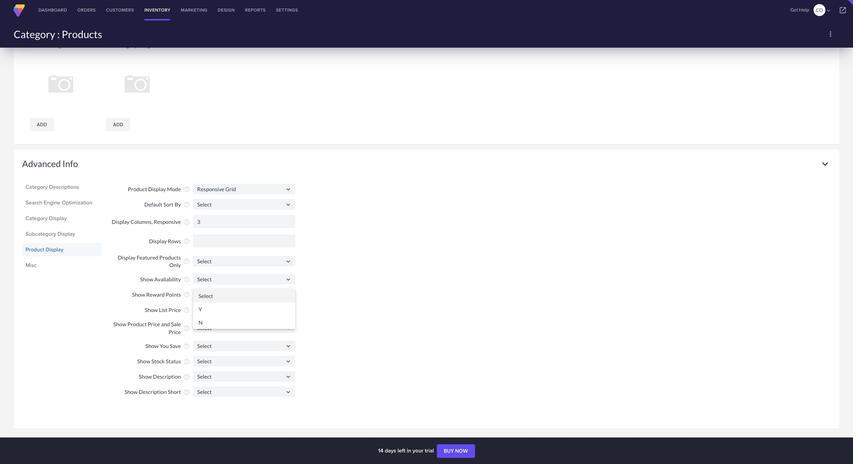 Task type: vqa. For each thing, say whether or not it's contained in the screenshot.
Search button
no



Task type: describe. For each thing, give the bounding box(es) containing it.
display rows help_outline
[[149, 238, 190, 245]]

add link for subcategory
[[106, 118, 130, 131]]

misc
[[26, 262, 37, 270]]

get
[[791, 7, 799, 13]]

price for help_outline
[[169, 307, 181, 314]]

add link for banner
[[30, 118, 54, 131]]

you
[[160, 343, 169, 350]]

subcategory display
[[26, 230, 75, 238]]

co 
[[817, 7, 832, 14]]

sale
[[171, 322, 181, 328]]

now
[[456, 449, 469, 455]]

display inside display featured products only help_outline
[[118, 255, 136, 261]]

show you save help_outline
[[146, 343, 190, 350]]

banner image
[[31, 42, 64, 48]]

show for show you save help_outline
[[146, 343, 159, 350]]

 for show stock status help_outline
[[285, 359, 292, 366]]

category display link
[[26, 213, 99, 225]]

show list price help_outline
[[145, 307, 190, 314]]

show for show availability help_outline
[[140, 277, 153, 283]]

stock
[[152, 359, 165, 365]]

engine
[[44, 199, 60, 207]]

help_outline inside show description help_outline
[[183, 374, 190, 381]]

help
[[800, 7, 810, 13]]

category for category descriptions
[[26, 183, 48, 191]]

help_outline inside show description short help_outline
[[183, 390, 190, 396]]

category for category display
[[26, 215, 48, 222]]

products for featured
[[159, 255, 181, 261]]

description for help_outline
[[153, 374, 181, 381]]

 link
[[834, 0, 854, 20]]

images
[[60, 21, 87, 32]]

14
[[379, 448, 384, 455]]

subcategory display link
[[26, 229, 99, 240]]

left
[[398, 448, 406, 455]]

buy now
[[444, 449, 469, 455]]

info
[[63, 158, 78, 169]]

product for product display mode help_outline
[[128, 186, 147, 193]]

availability
[[154, 277, 181, 283]]

design
[[218, 7, 235, 13]]

select
[[199, 293, 213, 300]]

products for :
[[62, 28, 102, 40]]


[[840, 6, 848, 14]]

save
[[170, 343, 181, 350]]

show stock status help_outline
[[137, 359, 190, 366]]

 for default sort by help_outline
[[285, 201, 292, 208]]

status
[[166, 359, 181, 365]]

show for show description short help_outline
[[125, 389, 138, 396]]

help_outline inside display rows help_outline
[[183, 238, 190, 245]]

more_vert button
[[825, 27, 838, 41]]

 for show description help_outline
[[285, 374, 292, 381]]

your
[[413, 448, 424, 455]]

marketing
[[181, 7, 208, 13]]

buy
[[444, 449, 455, 455]]

product inside show product price and sale price help_outline
[[128, 322, 147, 328]]

points
[[166, 292, 181, 298]]

mode
[[167, 186, 181, 193]]

advanced
[[22, 158, 61, 169]]

orders
[[77, 7, 96, 13]]

expand_more for advanced info
[[820, 158, 832, 170]]

add for banner
[[37, 122, 47, 127]]

help_outline inside display columns, responsive help_outline
[[183, 219, 190, 226]]

trial
[[425, 448, 434, 455]]

6  from the top
[[285, 325, 292, 332]]

n
[[199, 320, 203, 326]]

help_outline inside show you save help_outline
[[183, 343, 190, 350]]

featured
[[137, 255, 158, 261]]

show reward points help_outline
[[132, 292, 190, 299]]

show product price and sale price help_outline
[[113, 322, 190, 336]]

show description short help_outline
[[125, 389, 190, 396]]

expand_more for category images
[[820, 21, 832, 32]]

help_outline inside show reward points help_outline
[[183, 292, 190, 299]]

 for show you save help_outline
[[285, 343, 292, 350]]

display down category display link
[[58, 230, 75, 238]]

show for show reward points help_outline
[[132, 292, 145, 298]]

advanced info
[[22, 158, 78, 169]]

description for short
[[139, 389, 167, 396]]



Task type: locate. For each thing, give the bounding box(es) containing it.
search engine optimization link
[[26, 197, 99, 209]]

9  from the top
[[285, 374, 292, 381]]

display left featured
[[118, 255, 136, 261]]

help_outline inside show availability help_outline
[[183, 277, 190, 283]]

banner
[[31, 42, 48, 48]]

help_outline right the 'only'
[[183, 259, 190, 265]]

7  from the top
[[285, 343, 292, 350]]

category descriptions link
[[26, 182, 99, 193]]

7 help_outline from the top
[[183, 292, 190, 299]]

help_outline right the points
[[183, 292, 190, 299]]

0 vertical spatial expand_more
[[820, 21, 832, 32]]

settings
[[276, 7, 298, 13]]

category
[[22, 21, 58, 32], [14, 28, 55, 40], [26, 183, 48, 191], [26, 215, 48, 222]]

4 help_outline from the top
[[183, 238, 190, 245]]

5 help_outline from the top
[[183, 259, 190, 265]]

help_outline right sale
[[183, 325, 190, 332]]

days
[[385, 448, 397, 455]]

help_outline down show stock status help_outline
[[183, 374, 190, 381]]

display down the search engine optimization
[[49, 215, 67, 222]]

description inside show description help_outline
[[153, 374, 181, 381]]

dashboard
[[39, 7, 67, 13]]

help_outline right responsive
[[183, 219, 190, 226]]

help_outline left y
[[183, 307, 190, 314]]

show inside show stock status help_outline
[[137, 359, 150, 365]]

0 vertical spatial description
[[153, 374, 181, 381]]

1 vertical spatial products
[[159, 255, 181, 261]]

8 help_outline from the top
[[183, 307, 190, 314]]

search
[[26, 199, 42, 207]]

0 horizontal spatial add
[[37, 122, 47, 127]]

show inside show product price and sale price help_outline
[[113, 322, 127, 328]]

0 vertical spatial product
[[128, 186, 147, 193]]

1 horizontal spatial add link
[[106, 118, 130, 131]]

products inside display featured products only help_outline
[[159, 255, 181, 261]]

description down show description help_outline
[[139, 389, 167, 396]]

help_outline right rows
[[183, 238, 190, 245]]

product up default
[[128, 186, 147, 193]]

description down show stock status help_outline
[[153, 374, 181, 381]]

1 add from the left
[[37, 122, 47, 127]]

category : products
[[14, 28, 102, 40]]

price left and
[[148, 322, 160, 328]]

show inside show availability help_outline
[[140, 277, 153, 283]]

descriptions
[[49, 183, 79, 191]]

5  from the top
[[285, 292, 292, 299]]

products right :
[[62, 28, 102, 40]]

1 vertical spatial expand_more
[[820, 158, 832, 170]]

category for category : products
[[14, 28, 55, 40]]

and
[[161, 322, 170, 328]]

:
[[57, 28, 60, 40]]

1  from the top
[[285, 186, 292, 193]]

by
[[175, 201, 181, 208]]

product inside product display mode help_outline
[[128, 186, 147, 193]]

misc link
[[26, 260, 99, 272]]

product display mode help_outline
[[128, 186, 190, 193]]

description
[[153, 374, 181, 381], [139, 389, 167, 396]]

0 horizontal spatial image
[[49, 42, 64, 48]]

subcategory
[[107, 42, 137, 48], [26, 230, 56, 238]]

show inside the show list price help_outline
[[145, 307, 158, 314]]

12 help_outline from the top
[[183, 374, 190, 381]]

show inside show reward points help_outline
[[132, 292, 145, 298]]

price right list
[[169, 307, 181, 314]]

y
[[199, 306, 202, 313]]

0 vertical spatial subcategory
[[107, 42, 137, 48]]

11 help_outline from the top
[[183, 359, 190, 366]]

2 help_outline from the top
[[183, 202, 190, 208]]

 for show availability help_outline
[[285, 276, 292, 284]]

show inside show you save help_outline
[[146, 343, 159, 350]]

add link
[[30, 118, 54, 131], [106, 118, 130, 131]]

None number field
[[193, 215, 296, 229], [193, 235, 296, 248], [193, 215, 296, 229], [193, 235, 296, 248]]

show for show list price help_outline
[[145, 307, 158, 314]]

show for show product price and sale price help_outline
[[113, 322, 127, 328]]

2 vertical spatial price
[[169, 329, 181, 336]]

co
[[817, 7, 824, 13]]

3 help_outline from the top
[[183, 219, 190, 226]]

10  from the top
[[285, 389, 292, 396]]

short
[[168, 389, 181, 396]]

display up default
[[148, 186, 166, 193]]

2 vertical spatial product
[[128, 322, 147, 328]]

help_outline inside the show list price help_outline
[[183, 307, 190, 314]]

add for subcategory
[[113, 122, 123, 127]]

display featured products only help_outline
[[118, 255, 190, 269]]

product display link
[[26, 244, 99, 256]]

1 image from the left
[[49, 42, 64, 48]]

show description help_outline
[[139, 374, 190, 381]]

2  from the top
[[285, 201, 292, 208]]

display columns, responsive help_outline
[[112, 219, 190, 226]]

 for display featured products only help_outline
[[285, 258, 292, 265]]

help_outline inside default sort by help_outline
[[183, 202, 190, 208]]

2 image from the left
[[138, 42, 153, 48]]

responsive
[[154, 219, 181, 225]]

description inside show description short help_outline
[[139, 389, 167, 396]]

in
[[407, 448, 412, 455]]

list
[[159, 307, 168, 314]]

1 horizontal spatial products
[[159, 255, 181, 261]]

expand_more
[[820, 21, 832, 32], [820, 158, 832, 170]]

10 help_outline from the top
[[183, 343, 190, 350]]

default sort by help_outline
[[144, 201, 190, 208]]

display
[[148, 186, 166, 193], [49, 215, 67, 222], [112, 219, 130, 225], [58, 230, 75, 238], [149, 238, 167, 245], [46, 246, 63, 254], [118, 255, 136, 261]]

category images
[[22, 21, 87, 32]]

reports
[[245, 7, 266, 13]]

product for product display
[[26, 246, 44, 254]]

show inside show description short help_outline
[[125, 389, 138, 396]]

only
[[170, 262, 181, 269]]

subcategory inside subcategory display link
[[26, 230, 56, 238]]

0 horizontal spatial products
[[62, 28, 102, 40]]

default
[[144, 201, 163, 208]]

help_outline inside product display mode help_outline
[[183, 186, 190, 193]]

product up misc
[[26, 246, 44, 254]]

6 help_outline from the top
[[183, 277, 190, 283]]

1 vertical spatial product
[[26, 246, 44, 254]]

show inside show description help_outline
[[139, 374, 152, 381]]

0 horizontal spatial subcategory
[[26, 230, 56, 238]]

optimization
[[62, 199, 92, 207]]

help_outline right mode
[[183, 186, 190, 193]]

 for product display mode help_outline
[[285, 186, 292, 193]]

help_outline inside show product price and sale price help_outline
[[183, 325, 190, 332]]

products up the 'only'
[[159, 255, 181, 261]]

2 add link from the left
[[106, 118, 130, 131]]

1 horizontal spatial image
[[138, 42, 153, 48]]

1 add link from the left
[[30, 118, 54, 131]]

sort
[[164, 201, 174, 208]]

help_outline right by at the top of page
[[183, 202, 190, 208]]

9 help_outline from the top
[[183, 325, 190, 332]]

0 vertical spatial products
[[62, 28, 102, 40]]

0 horizontal spatial add link
[[30, 118, 54, 131]]

show availability help_outline
[[140, 277, 190, 283]]

columns,
[[131, 219, 153, 225]]

products
[[62, 28, 102, 40], [159, 255, 181, 261]]


[[285, 186, 292, 193], [285, 201, 292, 208], [285, 258, 292, 265], [285, 276, 292, 284], [285, 292, 292, 299], [285, 325, 292, 332], [285, 343, 292, 350], [285, 359, 292, 366], [285, 374, 292, 381], [285, 389, 292, 396]]

2 expand_more from the top
[[820, 158, 832, 170]]

help_outline right status
[[183, 359, 190, 366]]

add
[[37, 122, 47, 127], [113, 122, 123, 127]]

more_vert
[[827, 30, 836, 38]]

None text field
[[193, 184, 296, 195], [193, 199, 296, 210], [193, 256, 296, 267], [193, 274, 296, 285], [193, 372, 296, 382], [193, 184, 296, 195], [193, 199, 296, 210], [193, 256, 296, 267], [193, 274, 296, 285], [193, 372, 296, 382]]

get help
[[791, 7, 810, 13]]


[[826, 7, 832, 14]]

subcategory for subcategory image
[[107, 42, 137, 48]]

2 add from the left
[[113, 122, 123, 127]]

1 vertical spatial description
[[139, 389, 167, 396]]

0 vertical spatial price
[[169, 307, 181, 314]]

buy now link
[[438, 445, 475, 459]]

1 help_outline from the top
[[183, 186, 190, 193]]

price for and
[[148, 322, 160, 328]]

 for show description short help_outline
[[285, 389, 292, 396]]

display left rows
[[149, 238, 167, 245]]

1 vertical spatial subcategory
[[26, 230, 56, 238]]

subcategory image
[[107, 42, 153, 48]]

customers
[[106, 7, 134, 13]]

None text field
[[193, 341, 296, 352], [193, 357, 296, 367], [193, 387, 296, 398], [193, 341, 296, 352], [193, 357, 296, 367], [193, 387, 296, 398]]

product display
[[26, 246, 63, 254]]

display left columns, on the left top of the page
[[112, 219, 130, 225]]

display inside product display mode help_outline
[[148, 186, 166, 193]]

reward
[[146, 292, 165, 298]]

display inside display columns, responsive help_outline
[[112, 219, 130, 225]]

show for show stock status help_outline
[[137, 359, 150, 365]]

image for banner image
[[49, 42, 64, 48]]

show for show description help_outline
[[139, 374, 152, 381]]

help_outline
[[183, 186, 190, 193], [183, 202, 190, 208], [183, 219, 190, 226], [183, 238, 190, 245], [183, 259, 190, 265], [183, 277, 190, 283], [183, 292, 190, 299], [183, 307, 190, 314], [183, 325, 190, 332], [183, 343, 190, 350], [183, 359, 190, 366], [183, 374, 190, 381], [183, 390, 190, 396]]

inventory
[[145, 7, 171, 13]]

display inside display rows help_outline
[[149, 238, 167, 245]]

1 vertical spatial price
[[148, 322, 160, 328]]

search engine optimization
[[26, 199, 92, 207]]

help_outline right availability
[[183, 277, 190, 283]]

rows
[[168, 238, 181, 245]]

8  from the top
[[285, 359, 292, 366]]

category descriptions
[[26, 183, 79, 191]]

dashboard link
[[33, 0, 72, 20]]

price
[[169, 307, 181, 314], [148, 322, 160, 328], [169, 329, 181, 336]]

help_outline right 'save'
[[183, 343, 190, 350]]

product
[[128, 186, 147, 193], [26, 246, 44, 254], [128, 322, 147, 328]]

 for show reward points help_outline
[[285, 292, 292, 299]]

1 expand_more from the top
[[820, 21, 832, 32]]

13 help_outline from the top
[[183, 390, 190, 396]]

image for subcategory image
[[138, 42, 153, 48]]

14 days left in your trial
[[379, 448, 436, 455]]

subcategory for subcategory display
[[26, 230, 56, 238]]

help_outline inside display featured products only help_outline
[[183, 259, 190, 265]]

category for category images
[[22, 21, 58, 32]]

display down subcategory display
[[46, 246, 63, 254]]

price inside the show list price help_outline
[[169, 307, 181, 314]]

product left and
[[128, 322, 147, 328]]

price down sale
[[169, 329, 181, 336]]

show
[[140, 277, 153, 283], [132, 292, 145, 298], [145, 307, 158, 314], [113, 322, 127, 328], [146, 343, 159, 350], [137, 359, 150, 365], [139, 374, 152, 381], [125, 389, 138, 396]]

help_outline right "short"
[[183, 390, 190, 396]]

help_outline inside show stock status help_outline
[[183, 359, 190, 366]]

category display
[[26, 215, 67, 222]]

4  from the top
[[285, 276, 292, 284]]

1 horizontal spatial subcategory
[[107, 42, 137, 48]]

3  from the top
[[285, 258, 292, 265]]

1 horizontal spatial add
[[113, 122, 123, 127]]



